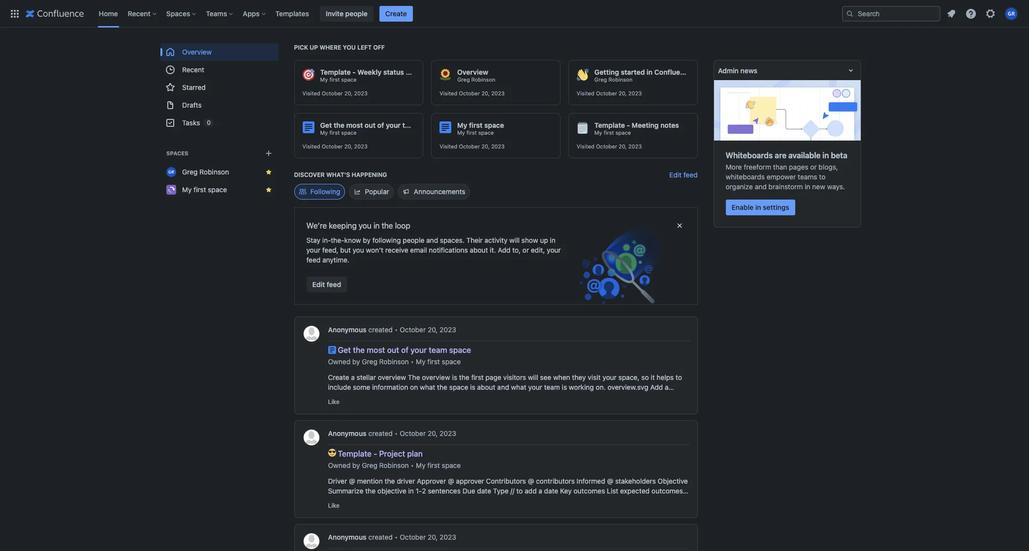 Task type: locate. For each thing, give the bounding box(es) containing it.
visited october 20, 2023 down getting
[[577, 90, 642, 96]]

//
[[510, 487, 514, 496]]

and down page
[[497, 383, 509, 392]]

@ up sentences
[[448, 477, 454, 486]]

:sunglasses: image
[[328, 449, 336, 457], [328, 449, 336, 457]]

greg inside 'getting started in confluence greg robinson'
[[594, 76, 607, 83]]

out
[[365, 121, 376, 129], [387, 346, 399, 355]]

announcements
[[414, 188, 465, 196]]

1 vertical spatial feed
[[306, 256, 321, 264]]

you down know
[[353, 246, 364, 254]]

or right to,
[[522, 246, 529, 254]]

0 vertical spatial or
[[810, 163, 817, 171]]

:sunflower: image
[[440, 69, 451, 81], [440, 69, 451, 81]]

1 vertical spatial edit feed button
[[306, 277, 347, 293]]

to inside the create a stellar overview the overview is the first page visitors will see when they visit your space, so it helps to include some information on what the space is about and what your team is working on. overview.svg add a header image. this gives your overview visual appeal and makes it welcoming for visitors. explain what the space is for. start
[[676, 374, 682, 382]]

0 horizontal spatial edit feed
[[312, 281, 341, 289]]

outcomes
[[574, 487, 605, 496], [652, 487, 683, 496]]

2 vertical spatial you
[[353, 246, 364, 254]]

appeal
[[475, 393, 496, 402]]

3 anonymous from the top
[[328, 533, 366, 542]]

@ up list
[[607, 477, 613, 486]]

weekly
[[357, 68, 382, 76]]

by up stellar
[[352, 358, 360, 366]]

template down pick up where you left off
[[320, 68, 351, 76]]

edit feed
[[669, 171, 698, 179], [312, 281, 341, 289]]

/
[[417, 497, 419, 505], [421, 497, 423, 505]]

and up email
[[426, 236, 438, 245]]

- inside template - weekly status report my first space
[[352, 68, 356, 76]]

2 owned by greg robinson • my first space from the top
[[328, 462, 461, 470]]

enable in settings
[[732, 203, 789, 212]]

2 horizontal spatial feed
[[683, 171, 698, 179]]

20, up get the most out of your team space link
[[428, 326, 438, 334]]

admin
[[718, 66, 738, 75]]

get for get the most out of your team space my first space
[[320, 121, 332, 129]]

search image
[[846, 10, 854, 17]]

we're
[[306, 221, 327, 230]]

templates
[[275, 9, 309, 17]]

overview inside group
[[182, 48, 211, 56]]

people right invite
[[345, 9, 367, 17]]

and down whiteboards
[[755, 183, 767, 191]]

spaces
[[166, 9, 190, 17], [166, 150, 188, 156]]

2 anonymous image from the top
[[303, 430, 319, 446]]

0 vertical spatial add
[[498, 246, 510, 254]]

2 anonymous from the top
[[328, 430, 366, 438]]

0 horizontal spatial what
[[420, 383, 435, 392]]

1 horizontal spatial my first space
[[594, 129, 631, 136]]

following
[[310, 188, 340, 196]]

1 vertical spatial created
[[368, 430, 393, 438]]

add
[[498, 246, 510, 254], [650, 383, 663, 392]]

1 vertical spatial up
[[540, 236, 548, 245]]

created up template - project plan
[[368, 430, 393, 438]]

october down status in the left bottom of the page
[[400, 533, 426, 542]]

create
[[385, 9, 407, 17], [328, 374, 349, 382]]

october 20, 2023 button down status in the left bottom of the page
[[400, 533, 456, 543]]

1 date from the left
[[477, 487, 491, 496]]

1 vertical spatial you
[[359, 221, 371, 230]]

visited up discover
[[302, 143, 320, 150]]

visited october 20, 2023 down overview greg robinson
[[440, 90, 505, 96]]

1 horizontal spatial or
[[810, 163, 817, 171]]

created for project
[[368, 430, 393, 438]]

1 anonymous image from the top
[[303, 326, 319, 342]]

1 horizontal spatial a
[[538, 487, 542, 496]]

anonymous image for template
[[303, 430, 319, 446]]

add right it.
[[498, 246, 510, 254]]

:dart: image
[[302, 69, 314, 81], [302, 69, 314, 81]]

stay
[[306, 236, 320, 245]]

:notepad_spiral: image
[[577, 122, 589, 134]]

it right so
[[651, 374, 655, 382]]

1 vertical spatial edit feed
[[312, 281, 341, 289]]

get the most out of your team space link
[[338, 345, 473, 355]]

@
[[349, 477, 355, 486], [448, 477, 454, 486], [528, 477, 534, 486], [607, 477, 613, 486]]

spaces down tasks
[[166, 150, 188, 156]]

owned up driver
[[328, 462, 350, 470]]

it right makes
[[534, 393, 538, 402]]

will inside stay in-the-know by following people and spaces. their activity will show up in your feed, but you won't receive email notifications about it. add to, or edit, your feed anytime.
[[509, 236, 520, 245]]

2 spaces from the top
[[166, 150, 188, 156]]

its
[[574, 497, 581, 505]]

add inside the create a stellar overview the overview is the first page visitors will see when they visit your space, so it helps to include some information on what the space is about and what your team is working on. overview.svg add a header image. this gives your overview visual appeal and makes it welcoming for visitors. explain what the space is for. start
[[650, 383, 663, 392]]

1 vertical spatial owned
[[328, 462, 350, 470]]

about down their
[[470, 246, 488, 254]]

- left meeting
[[627, 121, 630, 129]]

create inside the create a stellar overview the overview is the first page visitors will see when they visit your space, so it helps to include some information on what the space is about and what your team is working on. overview.svg add a header image. this gives your overview visual appeal and makes it welcoming for visitors. explain what the space is for. start
[[328, 374, 349, 382]]

or inside whiteboards are available in beta more freeform than pages or blogs, whiteboards empower teams to organize and brainstorm in new ways.
[[810, 163, 817, 171]]

loop
[[395, 221, 410, 230]]

out inside get the most out of your team space my first space
[[365, 121, 376, 129]]

owned for get the most out of your team space
[[328, 358, 350, 366]]

october 20, 2023 button for plan
[[400, 429, 456, 439]]

will for activity
[[509, 236, 520, 245]]

0 vertical spatial most
[[346, 121, 363, 129]]

0 vertical spatial it
[[651, 374, 655, 382]]

0 horizontal spatial create
[[328, 374, 349, 382]]

0 horizontal spatial get
[[320, 121, 332, 129]]

anonymous created • october 20, 2023 up get the most out of your team space
[[328, 326, 456, 334]]

0 vertical spatial my first space
[[594, 129, 631, 136]]

1 horizontal spatial to
[[676, 374, 682, 382]]

1 vertical spatial like
[[328, 502, 340, 510]]

october up the plan
[[400, 430, 426, 438]]

0 vertical spatial to
[[819, 173, 825, 181]]

you left left
[[343, 44, 356, 51]]

0 vertical spatial anonymous image
[[303, 326, 319, 342]]

home
[[99, 9, 118, 17]]

team inside the create a stellar overview the overview is the first page visitors will see when they visit your space, so it helps to include some information on what the space is about and what your team is working on. overview.svg add a header image. this gives your overview visual appeal and makes it welcoming for visitors. explain what the space is for. start
[[544, 383, 560, 392]]

my first space my first space
[[457, 121, 504, 136]]

1 vertical spatial will
[[528, 374, 538, 382]]

popular
[[365, 188, 389, 196]]

0 horizontal spatial of
[[377, 121, 384, 129]]

popular button
[[349, 184, 394, 200]]

what
[[420, 383, 435, 392], [511, 383, 526, 392], [638, 393, 653, 402]]

1 like from the top
[[328, 399, 340, 406]]

receive
[[385, 246, 408, 254]]

visited for get
[[302, 143, 320, 150]]

2 like button from the top
[[328, 502, 340, 510]]

1 horizontal spatial outcomes
[[652, 487, 683, 496]]

0 horizontal spatial date
[[477, 487, 491, 496]]

settings
[[763, 203, 789, 212]]

1 vertical spatial about
[[477, 383, 495, 392]]

2 vertical spatial template
[[338, 450, 372, 459]]

2 vertical spatial feed
[[327, 281, 341, 289]]

visited down pick
[[302, 90, 320, 96]]

1 horizontal spatial date
[[544, 487, 558, 496]]

stakeholders
[[615, 477, 656, 486]]

anonymous image
[[303, 326, 319, 342], [303, 430, 319, 446]]

template up mention
[[338, 450, 372, 459]]

2 horizontal spatial a
[[665, 383, 668, 392]]

1 vertical spatial spaces
[[166, 150, 188, 156]]

anonymous created • october 20, 2023 up the project
[[328, 430, 456, 438]]

2023 down my first space my first space
[[491, 143, 505, 150]]

1 horizontal spatial feed
[[327, 281, 341, 289]]

0 vertical spatial october 20, 2023 button
[[400, 325, 456, 335]]

0 vertical spatial recent
[[128, 9, 151, 17]]

outcomes down informed in the right bottom of the page
[[574, 487, 605, 496]]

@ up "add"
[[528, 477, 534, 486]]

0 vertical spatial like button
[[328, 399, 340, 406]]

• for anonymous icon
[[395, 533, 398, 542]]

confluence
[[654, 68, 692, 76]]

group
[[160, 43, 278, 132]]

2023 up get the most out of your team space link
[[440, 326, 456, 334]]

1 vertical spatial anonymous
[[328, 430, 366, 438]]

2 vertical spatial team
[[544, 383, 560, 392]]

1 vertical spatial october 20, 2023 button
[[400, 429, 456, 439]]

1 horizontal spatial overview
[[457, 68, 488, 76]]

a down "helps"
[[665, 383, 668, 392]]

my first space down greg robinson
[[182, 186, 227, 194]]

1 owned from the top
[[328, 358, 350, 366]]

enable in settings link
[[726, 200, 795, 216]]

confluence image
[[26, 8, 84, 19], [26, 8, 84, 19]]

:notepad_spiral: image
[[577, 122, 589, 134]]

1 horizontal spatial out
[[387, 346, 399, 355]]

robinson inside overview greg robinson
[[471, 76, 495, 83]]

like button down include
[[328, 399, 340, 406]]

to inside whiteboards are available in beta more freeform than pages or blogs, whiteboards empower teams to organize and brainstorm in new ways.
[[819, 173, 825, 181]]

template - project plan
[[338, 450, 423, 459]]

the
[[408, 374, 420, 382]]

space
[[341, 76, 357, 83], [421, 121, 441, 129], [484, 121, 504, 129], [341, 129, 357, 136], [478, 129, 494, 136], [615, 129, 631, 136], [208, 186, 227, 194], [449, 346, 471, 355], [442, 358, 461, 366], [449, 383, 468, 392], [667, 393, 686, 402], [442, 462, 461, 470]]

- for project
[[374, 450, 377, 459]]

to up the new
[[819, 173, 825, 181]]

outcomes up hypothesis
[[652, 487, 683, 496]]

visited down my first space my first space
[[440, 143, 457, 150]]

my inside get the most out of your team space my first space
[[320, 129, 328, 136]]

in right show
[[550, 236, 556, 245]]

overview inside overview greg robinson
[[457, 68, 488, 76]]

and up that's
[[328, 497, 340, 505]]

overview.svg
[[608, 383, 648, 392]]

greg
[[457, 76, 470, 83], [594, 76, 607, 83], [182, 168, 197, 176], [362, 358, 377, 366], [362, 462, 377, 470]]

1 october 20, 2023 button from the top
[[400, 325, 456, 335]]

notification icon image
[[945, 8, 957, 19]]

20, down started
[[619, 90, 627, 96]]

created down w
[[368, 533, 393, 542]]

date down the contributors
[[544, 487, 558, 496]]

drafts link
[[160, 96, 278, 114]]

in inside stay in-the-know by following people and spaces. their activity will show up in your feed, but you won't receive email notifications about it. add to, or edit, your feed anytime.
[[550, 236, 556, 245]]

visited october 20, 2023 down weekly
[[302, 90, 368, 96]]

feed left more
[[683, 171, 698, 179]]

edit feed button
[[669, 170, 698, 180], [306, 277, 347, 293]]

0 vertical spatial will
[[509, 236, 520, 245]]

freeform
[[744, 163, 771, 171]]

0 horizontal spatial out
[[365, 121, 376, 129]]

1 owned by greg robinson • my first space from the top
[[328, 358, 461, 366]]

created up get the most out of your team space
[[368, 326, 393, 334]]

0 vertical spatial out
[[365, 121, 376, 129]]

visited october 20, 2023 up 'what's'
[[302, 143, 368, 150]]

a up some
[[351, 374, 355, 382]]

what up makes
[[511, 383, 526, 392]]

about inside the create a stellar overview the overview is the first page visitors will see when they visit your space, so it helps to include some information on what the space is about and what your team is working on. overview.svg add a header image. this gives your overview visual appeal and makes it welcoming for visitors. explain what the space is for. start
[[477, 383, 495, 392]]

get inside get the most out of your team space my first space
[[320, 121, 332, 129]]

in left 1-
[[408, 487, 414, 496]]

date
[[477, 487, 491, 496], [544, 487, 558, 496]]

2 owned from the top
[[328, 462, 350, 470]]

1 created from the top
[[368, 326, 393, 334]]

2023 down "statement"
[[440, 533, 456, 542]]

visited for template
[[302, 90, 320, 96]]

settings icon image
[[985, 8, 997, 19]]

for.
[[335, 403, 345, 411]]

you
[[343, 44, 356, 51], [359, 221, 371, 230], [353, 246, 364, 254]]

mention
[[357, 477, 383, 486]]

edit for the right edit feed button
[[669, 171, 682, 179]]

1 vertical spatial template
[[594, 121, 625, 129]]

owned by greg robinson • my first space for out
[[328, 358, 461, 366]]

by inside stay in-the-know by following people and spaces. their activity will show up in your feed, but you won't receive email notifications about it. add to, or edit, your feed anytime.
[[363, 236, 371, 245]]

approver
[[456, 477, 484, 486]]

create inside create link
[[385, 9, 407, 17]]

/ down "2"
[[421, 497, 423, 505]]

most inside get the most out of your team space my first space
[[346, 121, 363, 129]]

like button for template - project plan
[[328, 502, 340, 510]]

up inside stay in-the-know by following people and spaces. their activity will show up in your feed, but you won't receive email notifications about it. add to, or edit, your feed anytime.
[[540, 236, 548, 245]]

information
[[372, 383, 408, 392]]

anonymous created • october 20, 2023 for project
[[328, 430, 456, 438]]

0 vertical spatial -
[[352, 68, 356, 76]]

1 vertical spatial by
[[352, 358, 360, 366]]

overview for overview greg robinson
[[457, 68, 488, 76]]

0 horizontal spatial people
[[345, 9, 367, 17]]

where
[[320, 44, 341, 51]]

0 horizontal spatial -
[[352, 68, 356, 76]]

templates link
[[272, 6, 312, 21]]

greg robinson
[[182, 168, 229, 176]]

@ up summarize
[[349, 477, 355, 486]]

my first space right :notepad_spiral: icon
[[594, 129, 631, 136]]

ways.
[[827, 183, 845, 191]]

edit for the left edit feed button
[[312, 281, 325, 289]]

2 vertical spatial created
[[368, 533, 393, 542]]

/ down 1-
[[417, 497, 419, 505]]

up right pick
[[310, 44, 318, 51]]

home link
[[96, 6, 121, 21]]

1 vertical spatial to
[[676, 374, 682, 382]]

banner
[[0, 0, 1029, 28]]

visited october 20, 2023 for greg
[[440, 90, 505, 96]]

2 october 20, 2023 button from the top
[[400, 429, 456, 439]]

in right started
[[647, 68, 653, 76]]

2 vertical spatial a
[[538, 487, 542, 496]]

1 horizontal spatial team
[[429, 346, 447, 355]]

0 horizontal spatial most
[[346, 121, 363, 129]]

0 horizontal spatial my first space
[[182, 186, 227, 194]]

my inside template - weekly status report my first space
[[320, 76, 328, 83]]

- left weekly
[[352, 68, 356, 76]]

spaces right the recent popup button
[[166, 9, 190, 17]]

2 vertical spatial by
[[352, 462, 360, 470]]

by for -
[[352, 462, 360, 470]]

0 horizontal spatial recent
[[128, 9, 151, 17]]

0 vertical spatial like
[[328, 399, 340, 406]]

of inside get the most out of your team space my first space
[[377, 121, 384, 129]]

you up know
[[359, 221, 371, 230]]

visited october 20, 2023
[[302, 90, 368, 96], [440, 90, 505, 96], [577, 90, 642, 96], [302, 143, 368, 150], [440, 143, 505, 150], [577, 143, 642, 150]]

0 vertical spatial edit
[[669, 171, 682, 179]]

20, down template - meeting notes
[[619, 143, 627, 150]]

will for visitors
[[528, 374, 538, 382]]

4 @ from the left
[[607, 477, 613, 486]]

2023 down overview greg robinson
[[491, 90, 505, 96]]

when
[[553, 374, 570, 382]]

than
[[773, 163, 787, 171]]

1 horizontal spatial up
[[540, 236, 548, 245]]

recent up the starred
[[182, 65, 204, 74]]

what down so
[[638, 393, 653, 402]]

like for get the most out of your team space
[[328, 399, 340, 406]]

0 vertical spatial owned
[[328, 358, 350, 366]]

of for get the most out of your team space my first space
[[377, 121, 384, 129]]

will inside the create a stellar overview the overview is the first page visitors will see when they visit your space, so it helps to include some information on what the space is about and what your team is working on. overview.svg add a header image. this gives your overview visual appeal and makes it welcoming for visitors. explain what the space is for. start
[[528, 374, 538, 382]]

what right on
[[420, 383, 435, 392]]

0 vertical spatial create
[[385, 9, 407, 17]]

0 vertical spatial a
[[351, 374, 355, 382]]

to inside the driver @ mention the driver approver @ approver contributors @ contributors informed @ stakeholders objective summarize the objective in 1-2 sentences due date type // to add a date key outcomes list expected outcomes and success metrics status / /  problem statement describe the problem and its impact. include the hypothesis that's driving your w
[[516, 487, 523, 496]]

to right //
[[516, 487, 523, 496]]

anonymous
[[328, 326, 366, 334], [328, 430, 366, 438], [328, 533, 366, 542]]

1 vertical spatial of
[[401, 346, 409, 355]]

owned up include
[[328, 358, 350, 366]]

recent right 'home'
[[128, 9, 151, 17]]

0 vertical spatial up
[[310, 44, 318, 51]]

1 vertical spatial recent
[[182, 65, 204, 74]]

owned by greg robinson • my first space
[[328, 358, 461, 366], [328, 462, 461, 470]]

get the most out of your team space
[[338, 346, 471, 355]]

your
[[386, 121, 401, 129], [306, 246, 320, 254], [547, 246, 561, 254], [411, 346, 427, 355], [603, 374, 617, 382], [528, 383, 542, 392], [409, 393, 423, 402], [371, 507, 386, 515]]

overview right the
[[422, 374, 450, 382]]

the inside get the most out of your team space my first space
[[334, 121, 344, 129]]

more
[[726, 163, 742, 171]]

3 @ from the left
[[528, 477, 534, 486]]

template for template - weekly status report my first space
[[320, 68, 351, 76]]

on
[[410, 383, 418, 392]]

1 horizontal spatial recent
[[182, 65, 204, 74]]

people up email
[[403, 236, 424, 245]]

anonymous created • october 20, 2023 down w
[[328, 533, 456, 542]]

- left the project
[[374, 450, 377, 459]]

1 horizontal spatial -
[[374, 450, 377, 459]]

team
[[402, 121, 419, 129], [429, 346, 447, 355], [544, 383, 560, 392]]

like for template - project plan
[[328, 502, 340, 510]]

1 vertical spatial team
[[429, 346, 447, 355]]

3 created from the top
[[368, 533, 393, 542]]

october up 'what's'
[[322, 143, 343, 150]]

1 vertical spatial anonymous image
[[303, 430, 319, 446]]

1 anonymous from the top
[[328, 326, 366, 334]]

2023 down template - weekly status report my first space
[[354, 90, 368, 96]]

october 20, 2023 button
[[400, 325, 456, 335], [400, 429, 456, 439], [400, 533, 456, 543]]

1 like button from the top
[[328, 399, 340, 406]]

• down status in the left bottom of the page
[[395, 533, 398, 542]]

• for get's anonymous image
[[395, 326, 398, 334]]

• up get the most out of your team space
[[395, 326, 398, 334]]

impact.
[[583, 497, 607, 505]]

first inside the create a stellar overview the overview is the first page visitors will see when they visit your space, so it helps to include some information on what the space is about and what your team is working on. overview.svg add a header image. this gives your overview visual appeal and makes it welcoming for visitors. explain what the space is for. start
[[471, 374, 484, 382]]

0 vertical spatial overview
[[182, 48, 211, 56]]

• up the project
[[395, 430, 398, 438]]

or
[[810, 163, 817, 171], [522, 246, 529, 254]]

1 vertical spatial my first space
[[182, 186, 227, 194]]

1 horizontal spatial people
[[403, 236, 424, 245]]

1 horizontal spatial it
[[651, 374, 655, 382]]

by up mention
[[352, 462, 360, 470]]

group containing overview
[[160, 43, 278, 132]]

of
[[377, 121, 384, 129], [401, 346, 409, 355]]

the-
[[331, 236, 344, 245]]

in up the following
[[373, 221, 380, 230]]

up up edit,
[[540, 236, 548, 245]]

spaces.
[[440, 236, 464, 245]]

1 vertical spatial out
[[387, 346, 399, 355]]

to right "helps"
[[676, 374, 682, 382]]

visited october 20, 2023 down :notepad_spiral: image
[[577, 143, 642, 150]]

anonymous image for get
[[303, 326, 319, 342]]

template - project plan link
[[338, 449, 425, 459]]

will up to,
[[509, 236, 520, 245]]

2 anonymous created • october 20, 2023 from the top
[[328, 430, 456, 438]]

starred link
[[160, 79, 278, 96]]

to,
[[512, 246, 521, 254]]

2 created from the top
[[368, 430, 393, 438]]

team inside get the most out of your team space my first space
[[402, 121, 419, 129]]

1 anonymous created • october 20, 2023 from the top
[[328, 326, 456, 334]]

0 vertical spatial anonymous created • october 20, 2023
[[328, 326, 456, 334]]

1 outcomes from the left
[[574, 487, 605, 496]]

0 horizontal spatial outcomes
[[574, 487, 605, 496]]

or inside stay in-the-know by following people and spaces. their activity will show up in your feed, but you won't receive email notifications about it. add to, or edit, your feed anytime.
[[522, 246, 529, 254]]

a right "add"
[[538, 487, 542, 496]]

2 like from the top
[[328, 502, 340, 510]]

1 vertical spatial -
[[627, 121, 630, 129]]

1 horizontal spatial edit feed
[[669, 171, 698, 179]]

invite
[[326, 9, 344, 17]]

1 vertical spatial create
[[328, 374, 349, 382]]

like
[[328, 399, 340, 406], [328, 502, 340, 510]]

in up blogs,
[[822, 151, 829, 160]]

visitors
[[503, 374, 526, 382]]

0 vertical spatial created
[[368, 326, 393, 334]]

visual
[[455, 393, 473, 402]]

1 vertical spatial people
[[403, 236, 424, 245]]

0 horizontal spatial /
[[417, 497, 419, 505]]

0 vertical spatial owned by greg robinson • my first space
[[328, 358, 461, 366]]

1 vertical spatial get
[[338, 346, 351, 355]]

0 horizontal spatial to
[[516, 487, 523, 496]]

will
[[509, 236, 520, 245], [528, 374, 538, 382]]

are
[[775, 151, 786, 160]]

2 vertical spatial october 20, 2023 button
[[400, 533, 456, 543]]

2 vertical spatial anonymous created • october 20, 2023
[[328, 533, 456, 542]]

about inside stay in-the-know by following people and spaces. their activity will show up in your feed, but you won't receive email notifications about it. add to, or edit, your feed anytime.
[[470, 246, 488, 254]]

template inside template - weekly status report my first space
[[320, 68, 351, 76]]

organize
[[726, 183, 753, 191]]

1 spaces from the top
[[166, 9, 190, 17]]

2 horizontal spatial to
[[819, 173, 825, 181]]

2 horizontal spatial -
[[627, 121, 630, 129]]

2 vertical spatial anonymous
[[328, 533, 366, 542]]

get for get the most out of your team space
[[338, 346, 351, 355]]

anonymous created • october 20, 2023 for most
[[328, 326, 456, 334]]

0 vertical spatial get
[[320, 121, 332, 129]]

0 horizontal spatial will
[[509, 236, 520, 245]]



Task type: describe. For each thing, give the bounding box(es) containing it.
summarize
[[328, 487, 363, 496]]

beta
[[831, 151, 847, 160]]

out for get the most out of your team space
[[387, 346, 399, 355]]

october down template - meeting notes
[[596, 143, 617, 150]]

feed inside stay in-the-know by following people and spaces. their activity will show up in your feed, but you won't receive email notifications about it. add to, or edit, your feed anytime.
[[306, 256, 321, 264]]

status
[[383, 68, 404, 76]]

• down the plan
[[411, 462, 414, 470]]

banner containing home
[[0, 0, 1029, 28]]

driver @ mention the driver approver @ approver contributors @ contributors informed @ stakeholders objective summarize the objective in 1-2 sentences due date type // to add a date key outcomes list expected outcomes and success metrics status / /  problem statement describe the problem and its impact. include the hypothesis that's driving your w
[[328, 477, 688, 515]]

invite people
[[326, 9, 367, 17]]

in right enable
[[755, 203, 761, 212]]

it.
[[490, 246, 496, 254]]

0 horizontal spatial a
[[351, 374, 355, 382]]

in inside 'getting started in confluence greg robinson'
[[647, 68, 653, 76]]

unstar this space image
[[265, 168, 272, 176]]

recent link
[[160, 61, 278, 79]]

create for create
[[385, 9, 407, 17]]

2
[[422, 487, 426, 496]]

and down key in the right of the page
[[560, 497, 572, 505]]

0 vertical spatial feed
[[683, 171, 698, 179]]

problem
[[532, 497, 558, 505]]

add
[[525, 487, 537, 496]]

won't
[[366, 246, 383, 254]]

whiteboards are available in beta more freeform than pages or blogs, whiteboards empower teams to organize and brainstorm in new ways.
[[726, 151, 847, 191]]

you inside stay in-the-know by following people and spaces. their activity will show up in your feed, but you won't receive email notifications about it. add to, or edit, your feed anytime.
[[353, 246, 364, 254]]

overview for overview
[[182, 48, 211, 56]]

space inside template - weekly status report my first space
[[341, 76, 357, 83]]

visited for getting
[[577, 90, 594, 96]]

2 / from the left
[[421, 497, 423, 505]]

2023 down 'getting started in confluence greg robinson'
[[628, 90, 642, 96]]

team for get the most out of your team space
[[429, 346, 447, 355]]

most for get the most out of your team space my first space
[[346, 121, 363, 129]]

w
[[387, 507, 393, 515]]

0 horizontal spatial it
[[534, 393, 538, 402]]

statement
[[455, 497, 488, 505]]

and left makes
[[498, 393, 510, 402]]

template for template - meeting notes
[[594, 121, 625, 129]]

pick up where you left off
[[294, 44, 385, 51]]

and inside whiteboards are available in beta more freeform than pages or blogs, whiteboards empower teams to organize and brainstorm in new ways.
[[755, 183, 767, 191]]

october down overview greg robinson
[[459, 90, 480, 96]]

describe
[[490, 497, 518, 505]]

first inside template - weekly status report my first space
[[329, 76, 340, 83]]

due
[[462, 487, 475, 496]]

header
[[328, 393, 350, 402]]

hypothesis
[[646, 497, 681, 505]]

your inside the driver @ mention the driver approver @ approver contributors @ contributors informed @ stakeholders objective summarize the objective in 1-2 sentences due date type // to add a date key outcomes list expected outcomes and success metrics status / /  problem statement describe the problem and its impact. include the hypothesis that's driving your w
[[371, 507, 386, 515]]

visited october 20, 2023 for started
[[577, 90, 642, 96]]

20, down overview greg robinson
[[481, 90, 490, 96]]

created for most
[[368, 326, 393, 334]]

2 outcomes from the left
[[652, 487, 683, 496]]

informed
[[577, 477, 605, 486]]

recent inside popup button
[[128, 9, 151, 17]]

your inside get the most out of your team space my first space
[[386, 121, 401, 129]]

1 horizontal spatial edit feed button
[[669, 170, 698, 180]]

announcements button
[[398, 184, 470, 200]]

overview link
[[160, 43, 278, 61]]

objective
[[658, 477, 688, 486]]

1-
[[416, 487, 422, 496]]

• down get the most out of your team space link
[[411, 358, 414, 366]]

get the most out of your team space my first space
[[320, 121, 441, 136]]

but
[[340, 246, 351, 254]]

project
[[379, 450, 405, 459]]

of for get the most out of your team space
[[401, 346, 409, 355]]

teams
[[798, 173, 817, 181]]

include
[[328, 383, 351, 392]]

20, up approver
[[428, 430, 438, 438]]

stay in-the-know by following people and spaces. their activity will show up in your feed, but you won't receive email notifications about it. add to, or edit, your feed anytime.
[[306, 236, 561, 264]]

0 horizontal spatial up
[[310, 44, 318, 51]]

1 @ from the left
[[349, 477, 355, 486]]

available
[[788, 151, 821, 160]]

empower
[[767, 173, 796, 181]]

welcoming
[[540, 393, 574, 402]]

• for template anonymous image
[[395, 430, 398, 438]]

explain
[[613, 393, 636, 402]]

teams button
[[203, 6, 237, 21]]

start
[[347, 403, 363, 411]]

1 horizontal spatial what
[[511, 383, 526, 392]]

approver
[[417, 477, 446, 486]]

2023 down template - meeting notes
[[628, 143, 642, 150]]

visited down :notepad_spiral: image
[[577, 143, 594, 150]]

tasks
[[182, 119, 200, 127]]

makes
[[512, 393, 532, 402]]

2 date from the left
[[544, 487, 558, 496]]

they
[[572, 374, 586, 382]]

owned by greg robinson • my first space for plan
[[328, 462, 461, 470]]

:wave: image
[[577, 69, 589, 81]]

left
[[357, 44, 372, 51]]

most for get the most out of your team space
[[367, 346, 385, 355]]

include
[[609, 497, 632, 505]]

visited for overview
[[440, 90, 457, 96]]

in-
[[322, 236, 331, 245]]

meeting
[[632, 121, 659, 129]]

what's
[[326, 171, 350, 179]]

create for create a stellar overview the overview is the first page visitors will see when they visit your space, so it helps to include some information on what the space is about and what your team is working on. overview.svg add a header image. this gives your overview visual appeal and makes it welcoming for visitors. explain what the space is for. start
[[328, 374, 349, 382]]

happening
[[352, 171, 387, 179]]

report
[[406, 68, 426, 76]]

visitors.
[[587, 393, 612, 402]]

template for template - project plan
[[338, 450, 372, 459]]

people inside stay in-the-know by following people and spaces. their activity will show up in your feed, but you won't receive email notifications about it. add to, or edit, your feed anytime.
[[403, 236, 424, 245]]

email
[[410, 246, 427, 254]]

1 vertical spatial a
[[665, 383, 668, 392]]

keeping
[[329, 221, 357, 230]]

anytime.
[[322, 256, 349, 264]]

2 horizontal spatial what
[[638, 393, 653, 402]]

appswitcher icon image
[[9, 8, 21, 19]]

template - meeting notes
[[594, 121, 679, 129]]

following
[[372, 236, 401, 245]]

enable
[[732, 203, 753, 212]]

0 horizontal spatial edit feed button
[[306, 277, 347, 293]]

this
[[375, 393, 389, 402]]

edit,
[[531, 246, 545, 254]]

1 / from the left
[[417, 497, 419, 505]]

spaces button
[[163, 6, 200, 21]]

2 @ from the left
[[448, 477, 454, 486]]

on.
[[596, 383, 606, 392]]

type
[[493, 487, 509, 496]]

like button for get the most out of your team space
[[328, 399, 340, 406]]

whiteboards
[[726, 173, 765, 181]]

helps
[[657, 374, 674, 382]]

october down getting
[[596, 90, 617, 96]]

20, down template - weekly status report my first space
[[344, 90, 353, 96]]

october 20, 2023 button for out
[[400, 325, 456, 335]]

visit
[[588, 374, 601, 382]]

anonymous for template
[[328, 430, 366, 438]]

greg inside overview greg robinson
[[457, 76, 470, 83]]

october down my first space my first space
[[459, 143, 480, 150]]

see
[[540, 374, 551, 382]]

working
[[569, 383, 594, 392]]

people inside button
[[345, 9, 367, 17]]

october down template - weekly status report my first space
[[322, 90, 343, 96]]

in inside the driver @ mention the driver approver @ approver contributors @ contributors informed @ stakeholders objective summarize the objective in 1-2 sentences due date type // to add a date key outcomes list expected outcomes and success metrics status / /  problem statement describe the problem and its impact. include the hypothesis that's driving your w
[[408, 487, 414, 496]]

first inside get the most out of your team space my first space
[[329, 129, 340, 136]]

discover
[[294, 171, 325, 179]]

contributors
[[536, 477, 575, 486]]

3 october 20, 2023 button from the top
[[400, 533, 456, 543]]

2023 down get the most out of your team space my first space
[[354, 143, 368, 150]]

status
[[395, 497, 415, 505]]

robinson inside 'getting started in confluence greg robinson'
[[609, 76, 632, 83]]

:wave: image
[[577, 69, 589, 81]]

20, down my first space my first space
[[481, 143, 490, 150]]

a inside the driver @ mention the driver approver @ approver contributors @ contributors informed @ stakeholders objective summarize the objective in 1-2 sentences due date type // to add a date key outcomes list expected outcomes and success metrics status / /  problem statement describe the problem and its impact. include the hypothesis that's driving your w
[[538, 487, 542, 496]]

and inside stay in-the-know by following people and spaces. their activity will show up in your feed, but you won't receive email notifications about it. add to, or edit, your feed anytime.
[[426, 236, 438, 245]]

unstar this space image
[[265, 186, 272, 194]]

global element
[[6, 0, 840, 27]]

- for weekly
[[352, 68, 356, 76]]

anonymous image
[[303, 534, 319, 550]]

expected
[[620, 487, 650, 496]]

overview up information
[[378, 374, 406, 382]]

Search field
[[842, 6, 940, 21]]

some
[[353, 383, 370, 392]]

contributors
[[486, 477, 526, 486]]

by for the
[[352, 358, 360, 366]]

anonymous for get
[[328, 326, 366, 334]]

their
[[466, 236, 483, 245]]

visited october 20, 2023 for -
[[302, 90, 368, 96]]

spaces inside popup button
[[166, 9, 190, 17]]

0 vertical spatial you
[[343, 44, 356, 51]]

key
[[560, 487, 572, 496]]

image.
[[352, 393, 373, 402]]

help icon image
[[965, 8, 977, 19]]

owned for template - project plan
[[328, 462, 350, 470]]

team for get the most out of your team space my first space
[[402, 121, 419, 129]]

0 vertical spatial edit feed
[[669, 171, 698, 179]]

create a space image
[[263, 148, 274, 159]]

objective
[[377, 487, 406, 496]]

- for meeting
[[627, 121, 630, 129]]

october up get the most out of your team space link
[[400, 326, 426, 334]]

pick
[[294, 44, 308, 51]]

overview left visual
[[425, 393, 453, 402]]

3 anonymous created • october 20, 2023 from the top
[[328, 533, 456, 542]]

sentences
[[428, 487, 461, 496]]

close message box image
[[673, 220, 685, 232]]

visited october 20, 2023 for the
[[302, 143, 368, 150]]

admin news
[[718, 66, 757, 75]]

notes
[[660, 121, 679, 129]]

visited october 20, 2023 for first
[[440, 143, 505, 150]]

out for get the most out of your team space my first space
[[365, 121, 376, 129]]

in down teams
[[805, 183, 810, 191]]

notifications
[[429, 246, 468, 254]]

2023 down visual
[[440, 430, 456, 438]]

driver
[[328, 477, 347, 486]]

20, up the discover what's happening
[[344, 143, 353, 150]]

add inside stay in-the-know by following people and spaces. their activity will show up in your feed, but you won't receive email notifications about it. add to, or edit, your feed anytime.
[[498, 246, 510, 254]]

visited for my
[[440, 143, 457, 150]]

recent inside group
[[182, 65, 204, 74]]

the inside get the most out of your team space link
[[353, 346, 365, 355]]

create a stellar overview the overview is the first page visitors will see when they visit your space, so it helps to include some information on what the space is about and what your team is working on. overview.svg add a header image. this gives your overview visual appeal and makes it welcoming for visitors. explain what the space is for. start
[[328, 374, 686, 411]]

20, down sentences
[[428, 533, 438, 542]]



Task type: vqa. For each thing, say whether or not it's contained in the screenshot.
file
no



